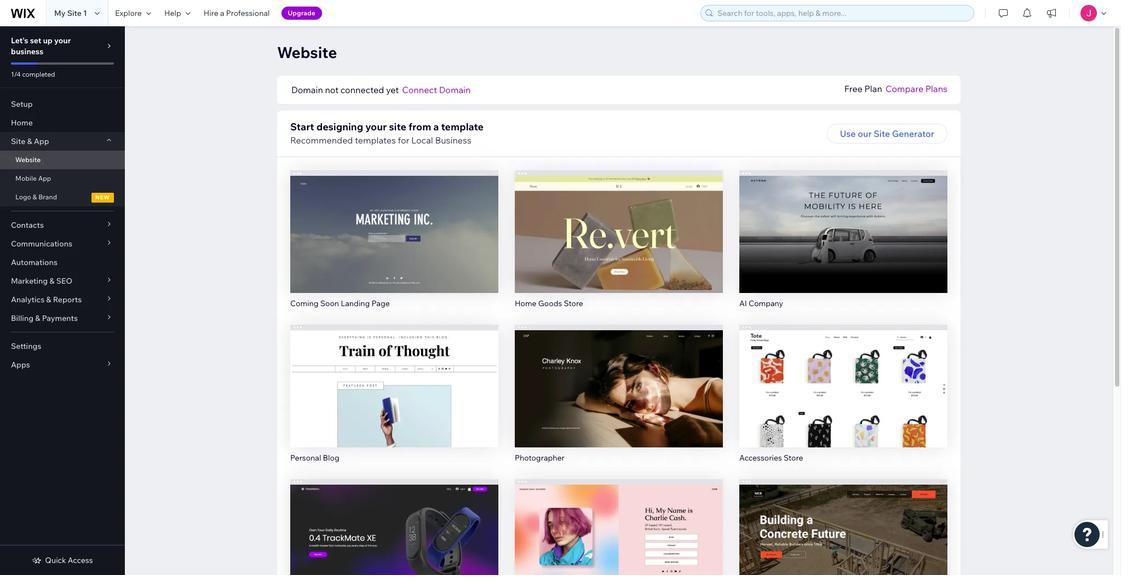 Task type: locate. For each thing, give the bounding box(es) containing it.
view button
[[371, 236, 418, 256], [596, 236, 642, 256], [820, 236, 867, 256], [371, 390, 418, 410], [596, 390, 642, 410], [371, 545, 418, 564], [596, 545, 642, 564], [820, 545, 867, 564]]

a right hire
[[220, 8, 224, 18]]

& left reports
[[46, 295, 51, 305]]

& right logo
[[33, 193, 37, 201]]

your right 'up'
[[54, 36, 71, 45]]

&
[[27, 136, 32, 146], [33, 193, 37, 201], [49, 276, 55, 286], [46, 295, 51, 305], [35, 313, 40, 323]]

site
[[389, 121, 406, 133]]

upgrade
[[288, 9, 315, 17]]

app down home link
[[34, 136, 49, 146]]

app right mobile
[[38, 174, 51, 182]]

app
[[34, 136, 49, 146], [38, 174, 51, 182]]

contacts button
[[0, 216, 125, 234]]

& for analytics
[[46, 295, 51, 305]]

apps button
[[0, 356, 125, 374]]

1 horizontal spatial your
[[366, 121, 387, 133]]

site right 'our' at the right of the page
[[874, 128, 890, 139]]

1 horizontal spatial domain
[[439, 84, 471, 95]]

1 vertical spatial website
[[15, 156, 41, 164]]

2 horizontal spatial site
[[874, 128, 890, 139]]

mobile app
[[15, 174, 51, 182]]

0 vertical spatial home
[[11, 118, 33, 128]]

accessories store
[[740, 453, 803, 463]]

help
[[164, 8, 181, 18]]

& left seo
[[49, 276, 55, 286]]

payments
[[42, 313, 78, 323]]

start
[[290, 121, 314, 133]]

from
[[409, 121, 431, 133]]

0 horizontal spatial your
[[54, 36, 71, 45]]

1 vertical spatial store
[[784, 453, 803, 463]]

set
[[30, 36, 41, 45]]

use our site generator
[[840, 128, 935, 139]]

start designing your site from a template recommended templates for local business
[[290, 121, 484, 146]]

Search for tools, apps, help & more... field
[[714, 5, 971, 21]]

1 vertical spatial your
[[366, 121, 387, 133]]

& right billing
[[35, 313, 40, 323]]

0 vertical spatial website
[[277, 43, 337, 62]]

0 vertical spatial app
[[34, 136, 49, 146]]

& up mobile
[[27, 136, 32, 146]]

& for marketing
[[49, 276, 55, 286]]

marketing & seo
[[11, 276, 72, 286]]

setup link
[[0, 95, 125, 113]]

site
[[67, 8, 82, 18], [874, 128, 890, 139], [11, 136, 25, 146]]

edit button for coming soon landing page
[[371, 213, 417, 233]]

website down upgrade button
[[277, 43, 337, 62]]

0 horizontal spatial a
[[220, 8, 224, 18]]

site down setup
[[11, 136, 25, 146]]

access
[[68, 556, 93, 565]]

& inside dropdown button
[[35, 313, 40, 323]]

hire a professional
[[204, 8, 270, 18]]

communications
[[11, 239, 72, 249]]

1 vertical spatial a
[[434, 121, 439, 133]]

store right accessories
[[784, 453, 803, 463]]

1 horizontal spatial website
[[277, 43, 337, 62]]

domain
[[291, 84, 323, 95], [439, 84, 471, 95]]

home down setup
[[11, 118, 33, 128]]

0 vertical spatial store
[[564, 298, 583, 308]]

your up templates
[[366, 121, 387, 133]]

my site 1
[[54, 8, 87, 18]]

& inside popup button
[[46, 295, 51, 305]]

0 vertical spatial your
[[54, 36, 71, 45]]

professional
[[226, 8, 270, 18]]

your
[[54, 36, 71, 45], [366, 121, 387, 133]]

edit button for personal blog
[[371, 367, 417, 387]]

1 domain from the left
[[291, 84, 323, 95]]

edit button for photographer
[[596, 367, 642, 387]]

recommended
[[290, 135, 353, 146]]

my
[[54, 8, 65, 18]]

settings link
[[0, 337, 125, 356]]

1 vertical spatial home
[[515, 298, 537, 308]]

store right goods
[[564, 298, 583, 308]]

sidebar element
[[0, 26, 125, 575]]

local
[[411, 135, 433, 146]]

goods
[[538, 298, 562, 308]]

domain left not
[[291, 84, 323, 95]]

reports
[[53, 295, 82, 305]]

website down site & app
[[15, 156, 41, 164]]

0 horizontal spatial home
[[11, 118, 33, 128]]

home left goods
[[515, 298, 537, 308]]

billing
[[11, 313, 33, 323]]

0 horizontal spatial domain
[[291, 84, 323, 95]]

a
[[220, 8, 224, 18], [434, 121, 439, 133]]

0 horizontal spatial store
[[564, 298, 583, 308]]

home
[[11, 118, 33, 128], [515, 298, 537, 308]]

templates
[[355, 135, 396, 146]]

ai company
[[740, 298, 783, 308]]

0 horizontal spatial site
[[11, 136, 25, 146]]

analytics & reports button
[[0, 290, 125, 309]]

a right from
[[434, 121, 439, 133]]

1 horizontal spatial home
[[515, 298, 537, 308]]

2 domain from the left
[[439, 84, 471, 95]]

for
[[398, 135, 410, 146]]

ai
[[740, 298, 747, 308]]

analytics
[[11, 295, 44, 305]]

& for logo
[[33, 193, 37, 201]]

store
[[564, 298, 583, 308], [784, 453, 803, 463]]

website link
[[0, 151, 125, 169]]

edit
[[386, 217, 403, 228], [611, 217, 627, 228], [835, 217, 852, 228], [386, 372, 403, 383], [611, 372, 627, 383], [835, 372, 852, 383], [386, 526, 403, 537], [611, 526, 627, 537], [835, 526, 852, 537]]

automations
[[11, 257, 57, 267]]

0 horizontal spatial website
[[15, 156, 41, 164]]

domain right connect at the left
[[439, 84, 471, 95]]

home for home goods store
[[515, 298, 537, 308]]

landing
[[341, 298, 370, 308]]

help button
[[158, 0, 197, 26]]

use our site generator button
[[827, 124, 948, 144]]

home for home
[[11, 118, 33, 128]]

website
[[277, 43, 337, 62], [15, 156, 41, 164]]

view
[[384, 240, 405, 251], [609, 240, 629, 251], [833, 240, 854, 251], [384, 395, 405, 406], [609, 395, 629, 406], [384, 549, 405, 560], [609, 549, 629, 560], [833, 549, 854, 560]]

brand
[[38, 193, 57, 201]]

home inside sidebar element
[[11, 118, 33, 128]]

1 horizontal spatial a
[[434, 121, 439, 133]]

our
[[858, 128, 872, 139]]

setup
[[11, 99, 33, 109]]

site left the 1
[[67, 8, 82, 18]]

0 vertical spatial a
[[220, 8, 224, 18]]

site & app button
[[0, 132, 125, 151]]

1 vertical spatial app
[[38, 174, 51, 182]]



Task type: vqa. For each thing, say whether or not it's contained in the screenshot.
Home within the Sidebar "ELEMENT"
yes



Task type: describe. For each thing, give the bounding box(es) containing it.
photographer
[[515, 453, 565, 463]]

template
[[441, 121, 484, 133]]

1/4 completed
[[11, 70, 55, 78]]

home goods store
[[515, 298, 583, 308]]

not
[[325, 84, 339, 95]]

quick
[[45, 556, 66, 565]]

apps
[[11, 360, 30, 370]]

app inside dropdown button
[[34, 136, 49, 146]]

personal
[[290, 453, 321, 463]]

coming soon landing page
[[290, 298, 390, 308]]

hire a professional link
[[197, 0, 276, 26]]

page
[[372, 298, 390, 308]]

mobile app link
[[0, 169, 125, 188]]

billing & payments button
[[0, 309, 125, 328]]

mobile
[[15, 174, 37, 182]]

website inside sidebar element
[[15, 156, 41, 164]]

soon
[[320, 298, 339, 308]]

site inside use our site generator button
[[874, 128, 890, 139]]

seo
[[56, 276, 72, 286]]

your inside let's set up your business
[[54, 36, 71, 45]]

1
[[83, 8, 87, 18]]

company
[[749, 298, 783, 308]]

marketing & seo button
[[0, 272, 125, 290]]

coming
[[290, 298, 319, 308]]

analytics & reports
[[11, 295, 82, 305]]

plans
[[926, 83, 948, 94]]

1 horizontal spatial store
[[784, 453, 803, 463]]

connect
[[402, 84, 437, 95]]

1 horizontal spatial site
[[67, 8, 82, 18]]

billing & payments
[[11, 313, 78, 323]]

edit button for accessories store
[[821, 367, 867, 387]]

compare plans button
[[886, 82, 948, 95]]

app inside 'link'
[[38, 174, 51, 182]]

business
[[11, 47, 43, 56]]

upgrade button
[[281, 7, 322, 20]]

generator
[[892, 128, 935, 139]]

site inside site & app dropdown button
[[11, 136, 25, 146]]

completed
[[22, 70, 55, 78]]

designing
[[316, 121, 363, 133]]

marketing
[[11, 276, 48, 286]]

automations link
[[0, 253, 125, 272]]

business
[[435, 135, 472, 146]]

plan
[[865, 83, 883, 94]]

accessories
[[740, 453, 782, 463]]

explore
[[115, 8, 142, 18]]

edit button for ai company
[[821, 213, 867, 233]]

hire
[[204, 8, 218, 18]]

up
[[43, 36, 53, 45]]

a inside start designing your site from a template recommended templates for local business
[[434, 121, 439, 133]]

let's
[[11, 36, 28, 45]]

yet
[[386, 84, 399, 95]]

personal blog
[[290, 453, 339, 463]]

let's set up your business
[[11, 36, 71, 56]]

free
[[845, 83, 863, 94]]

1/4
[[11, 70, 21, 78]]

& for billing
[[35, 313, 40, 323]]

quick access button
[[32, 556, 93, 565]]

settings
[[11, 341, 41, 351]]

use
[[840, 128, 856, 139]]

free plan compare plans
[[845, 83, 948, 94]]

connected
[[341, 84, 384, 95]]

edit button for home goods store
[[596, 213, 642, 233]]

quick access
[[45, 556, 93, 565]]

home link
[[0, 113, 125, 132]]

your inside start designing your site from a template recommended templates for local business
[[366, 121, 387, 133]]

connect domain button
[[402, 83, 471, 96]]

domain not connected yet connect domain
[[291, 84, 471, 95]]

new
[[95, 194, 110, 201]]

logo
[[15, 193, 31, 201]]

site & app
[[11, 136, 49, 146]]

a inside "link"
[[220, 8, 224, 18]]

logo & brand
[[15, 193, 57, 201]]

contacts
[[11, 220, 44, 230]]

compare
[[886, 83, 924, 94]]

& for site
[[27, 136, 32, 146]]

blog
[[323, 453, 339, 463]]

communications button
[[0, 234, 125, 253]]



